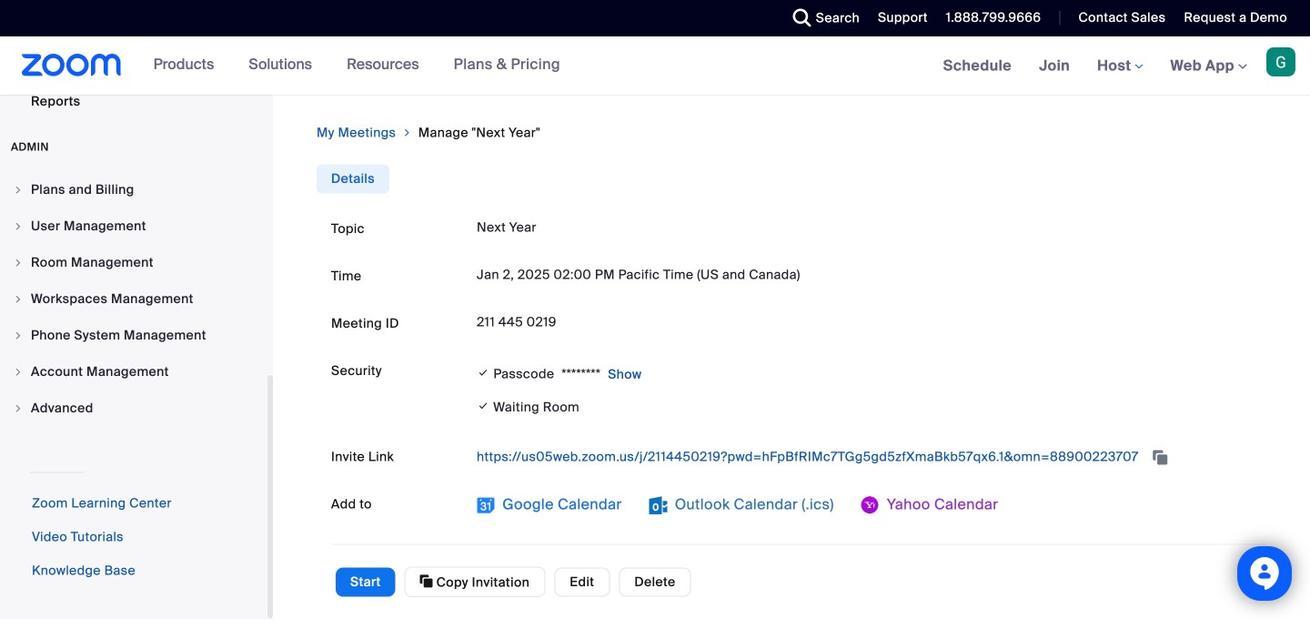 Task type: describe. For each thing, give the bounding box(es) containing it.
6 menu item from the top
[[0, 355, 268, 389]]

2 checked image from the top
[[477, 396, 490, 416]]

7 menu item from the top
[[0, 391, 268, 426]]

right image
[[13, 257, 24, 268]]

right image inside manage next year navigation
[[402, 124, 413, 142]]

product information navigation
[[140, 36, 574, 95]]

profile picture image
[[1267, 47, 1296, 76]]

add to yahoo calendar image
[[862, 496, 880, 514]]

2 menu item from the top
[[0, 209, 268, 244]]



Task type: vqa. For each thing, say whether or not it's contained in the screenshot.
Personal Menu menu
no



Task type: locate. For each thing, give the bounding box(es) containing it.
4 menu item from the top
[[0, 282, 268, 316]]

zoom logo image
[[22, 54, 122, 76]]

checked image
[[477, 363, 490, 382], [477, 396, 490, 416]]

manage next year navigation
[[317, 124, 1267, 142]]

banner
[[0, 36, 1311, 96]]

right image
[[402, 124, 413, 142], [13, 184, 24, 195], [13, 221, 24, 232], [13, 294, 24, 305], [13, 330, 24, 341], [13, 366, 24, 377], [13, 403, 24, 414]]

copy image
[[420, 573, 433, 589]]

application
[[477, 442, 1253, 472]]

1 menu item from the top
[[0, 173, 268, 207]]

manage my meeting tab control tab list
[[317, 164, 390, 193]]

0 vertical spatial checked image
[[477, 363, 490, 382]]

menu item
[[0, 173, 268, 207], [0, 209, 268, 244], [0, 245, 268, 280], [0, 282, 268, 316], [0, 318, 268, 353], [0, 355, 268, 389], [0, 391, 268, 426]]

1 vertical spatial checked image
[[477, 396, 490, 416]]

1 checked image from the top
[[477, 363, 490, 382]]

add to google calendar image
[[477, 496, 495, 514]]

3 menu item from the top
[[0, 245, 268, 280]]

5 menu item from the top
[[0, 318, 268, 353]]

add to outlook calendar (.ics) image
[[650, 496, 668, 514]]

meetings navigation
[[930, 36, 1311, 96]]

admin menu menu
[[0, 173, 268, 427]]

tab
[[317, 164, 390, 193]]



